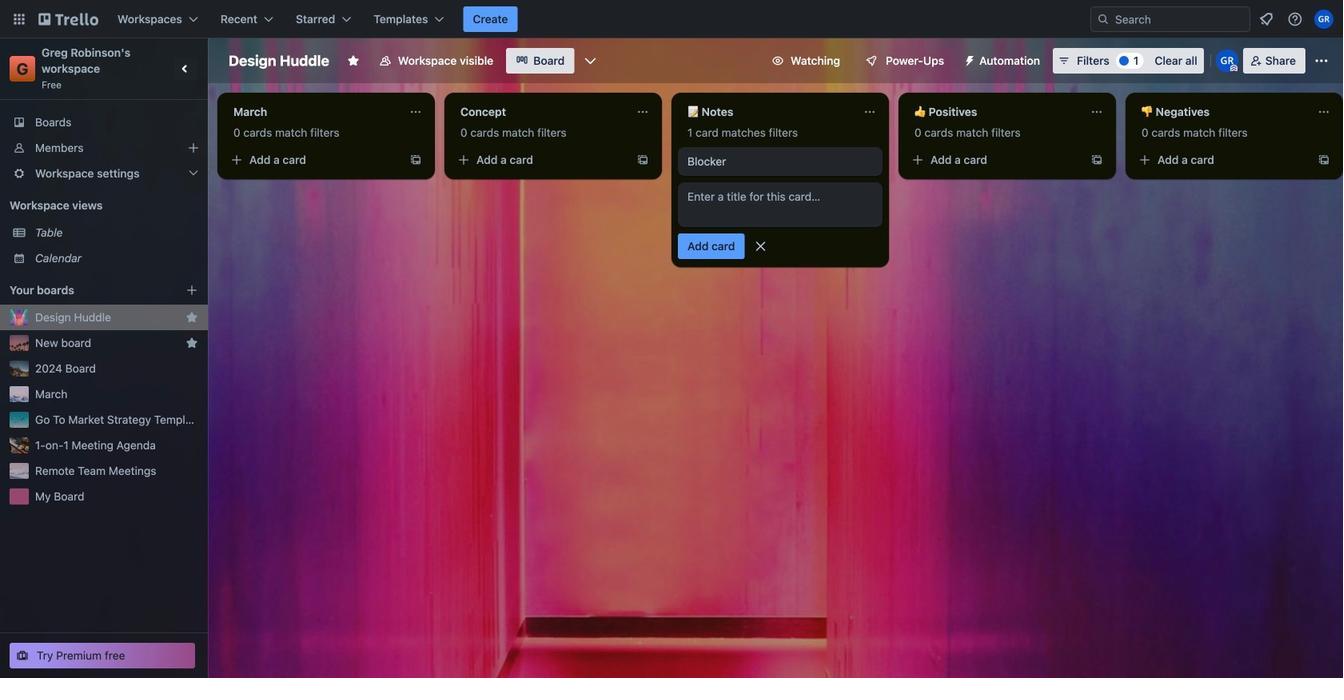 Task type: vqa. For each thing, say whether or not it's contained in the screenshot.
Sticky
no



Task type: describe. For each thing, give the bounding box(es) containing it.
customize views image
[[583, 53, 599, 69]]

create from template… image
[[409, 154, 422, 166]]

open information menu image
[[1288, 11, 1304, 27]]

sm image
[[957, 48, 980, 70]]

0 notifications image
[[1257, 10, 1276, 29]]

show menu image
[[1314, 53, 1330, 69]]

Board name text field
[[221, 48, 337, 74]]

Enter a title for this card… text field
[[678, 182, 883, 227]]

star or unstar board image
[[347, 54, 360, 67]]

cancel image
[[753, 238, 769, 254]]

3 create from template… image from the left
[[1318, 154, 1331, 166]]



Task type: locate. For each thing, give the bounding box(es) containing it.
this member is an admin of this board. image
[[1231, 65, 1238, 72]]

2 horizontal spatial create from template… image
[[1318, 154, 1331, 166]]

2 create from template… image from the left
[[1091, 154, 1104, 166]]

1 create from template… image from the left
[[637, 154, 649, 166]]

1 horizontal spatial create from template… image
[[1091, 154, 1104, 166]]

starred icon image
[[186, 311, 198, 324], [186, 337, 198, 350]]

0 horizontal spatial create from template… image
[[637, 154, 649, 166]]

your boards with 8 items element
[[10, 281, 162, 300]]

create from template… image
[[637, 154, 649, 166], [1091, 154, 1104, 166], [1318, 154, 1331, 166]]

1 vertical spatial starred icon image
[[186, 337, 198, 350]]

back to home image
[[38, 6, 98, 32]]

primary element
[[0, 0, 1344, 38]]

1 starred icon image from the top
[[186, 311, 198, 324]]

workspace navigation collapse icon image
[[174, 58, 197, 80]]

greg robinson (gregrobinson96) image
[[1315, 10, 1334, 29]]

None text field
[[224, 99, 403, 125], [905, 99, 1085, 125], [1133, 99, 1312, 125], [224, 99, 403, 125], [905, 99, 1085, 125], [1133, 99, 1312, 125]]

greg robinson (gregrobinson96) image
[[1216, 50, 1239, 72]]

2 starred icon image from the top
[[186, 337, 198, 350]]

search image
[[1097, 13, 1110, 26]]

Search field
[[1110, 8, 1250, 30]]

0 vertical spatial starred icon image
[[186, 311, 198, 324]]

add board image
[[186, 284, 198, 297]]

None text field
[[451, 99, 630, 125], [678, 99, 857, 125], [451, 99, 630, 125], [678, 99, 857, 125]]



